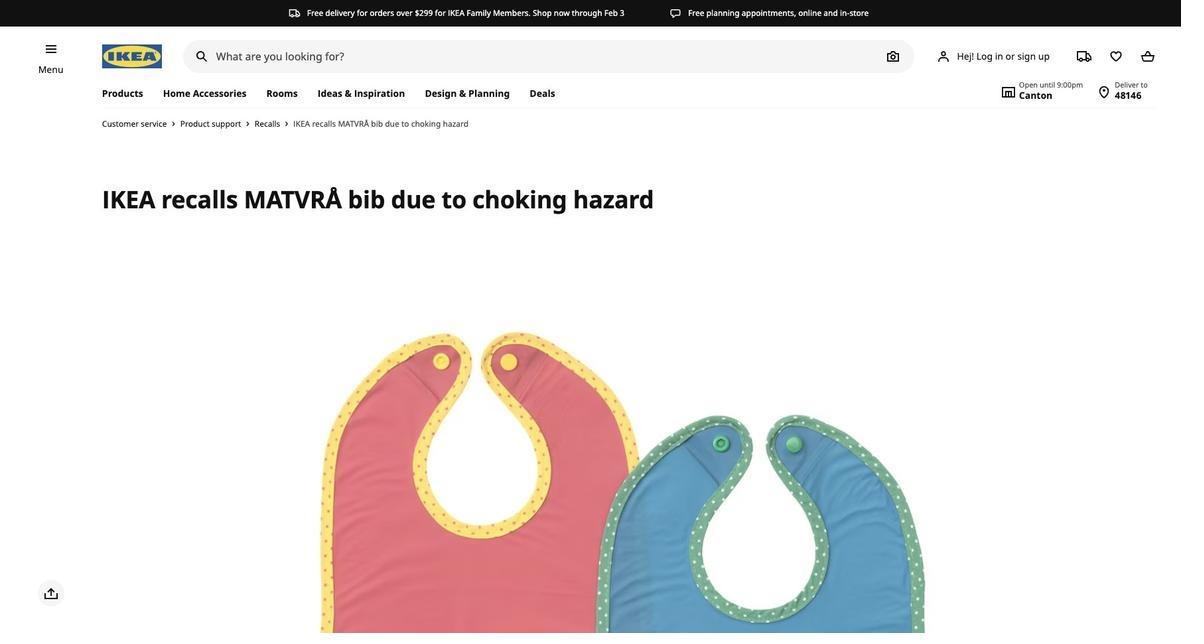 Task type: describe. For each thing, give the bounding box(es) containing it.
delivery
[[325, 7, 355, 19]]

$299
[[415, 7, 433, 19]]

customer service link
[[102, 118, 167, 130]]

home
[[163, 87, 191, 100]]

over
[[396, 7, 413, 19]]

home accessories
[[163, 87, 247, 100]]

deliver
[[1115, 80, 1139, 90]]

1 vertical spatial ikea recalls matvrå bib due to choking hazard
[[102, 183, 654, 216]]

deals
[[530, 87, 555, 100]]

and
[[824, 7, 838, 19]]

0 vertical spatial hazard
[[443, 118, 469, 129]]

support
[[212, 118, 241, 130]]

0 vertical spatial bib
[[371, 118, 383, 129]]

open
[[1019, 80, 1038, 90]]

design & planning
[[425, 87, 510, 100]]

0 vertical spatial recalls
[[312, 118, 336, 129]]

store
[[850, 7, 869, 19]]

design
[[425, 87, 457, 100]]

shop
[[533, 7, 552, 19]]

0 vertical spatial ikea recalls matvrå bib due to choking hazard
[[293, 118, 469, 129]]

or
[[1006, 50, 1015, 62]]

1 for from the left
[[357, 7, 368, 19]]

until
[[1040, 80, 1055, 90]]

0 vertical spatial ikea
[[448, 7, 465, 19]]

products
[[102, 87, 143, 100]]

log
[[977, 50, 993, 62]]

sign
[[1018, 50, 1036, 62]]

1 vertical spatial bib
[[348, 183, 385, 216]]

0 horizontal spatial recalls
[[161, 183, 238, 216]]

hej!
[[957, 50, 974, 62]]

family
[[467, 7, 491, 19]]

customer service
[[102, 118, 167, 130]]

product
[[180, 118, 210, 130]]

free delivery for orders over $299 for ikea family members. shop now through feb 3
[[307, 7, 625, 19]]

hej! log in or sign up link
[[920, 43, 1066, 70]]

up
[[1038, 50, 1050, 62]]

recalls
[[255, 118, 280, 130]]

recalls link
[[255, 118, 282, 130]]

inspiration
[[354, 87, 405, 100]]

online
[[798, 7, 822, 19]]

home accessories link
[[153, 80, 256, 107]]

& for design
[[459, 87, 466, 100]]

members.
[[493, 7, 531, 19]]

free planning appointments, online and in-store link
[[670, 7, 869, 19]]

design & planning link
[[415, 80, 520, 107]]

free for free delivery for orders over $299 for ikea family members. shop now through feb 3
[[307, 7, 323, 19]]

2 for from the left
[[435, 7, 446, 19]]

now
[[554, 7, 570, 19]]

rooms link
[[256, 80, 308, 107]]

3
[[620, 7, 625, 19]]

planning
[[469, 87, 510, 100]]

1 vertical spatial due
[[391, 183, 436, 216]]

1 horizontal spatial hazard
[[573, 183, 654, 216]]



Task type: vqa. For each thing, say whether or not it's contained in the screenshot.
IKEA recalls MATVRÅ bib due to choking hazard to the top
yes



Task type: locate. For each thing, give the bounding box(es) containing it.
free delivery for orders over $299 for ikea family members. shop now through feb 3 link
[[289, 7, 625, 19]]

1 free from the left
[[307, 7, 323, 19]]

product support link
[[180, 118, 241, 130]]

None search field
[[183, 40, 915, 73]]

to
[[1141, 80, 1148, 90], [401, 118, 409, 129], [442, 183, 467, 216]]

0 horizontal spatial choking
[[411, 118, 441, 129]]

for right $299
[[435, 7, 446, 19]]

ideas
[[318, 87, 342, 100]]

orders
[[370, 7, 394, 19]]

0 horizontal spatial &
[[345, 87, 352, 100]]

1 vertical spatial ikea
[[293, 118, 310, 129]]

free
[[307, 7, 323, 19], [688, 7, 705, 19]]

1 vertical spatial hazard
[[573, 183, 654, 216]]

free left planning
[[688, 7, 705, 19]]

&
[[345, 87, 352, 100], [459, 87, 466, 100]]

1 horizontal spatial choking
[[473, 183, 567, 216]]

choking
[[411, 118, 441, 129], [473, 183, 567, 216]]

1 horizontal spatial ikea
[[293, 118, 310, 129]]

hej! log in or sign up
[[957, 50, 1050, 62]]

0 vertical spatial to
[[1141, 80, 1148, 90]]

2 vertical spatial to
[[442, 183, 467, 216]]

feb
[[604, 7, 618, 19]]

1 horizontal spatial &
[[459, 87, 466, 100]]

0 vertical spatial due
[[385, 118, 399, 129]]

in-
[[840, 7, 850, 19]]

2 horizontal spatial ikea
[[448, 7, 465, 19]]

& right ideas
[[345, 87, 352, 100]]

1 & from the left
[[345, 87, 352, 100]]

to inside deliver to 48146
[[1141, 80, 1148, 90]]

2 free from the left
[[688, 7, 705, 19]]

ikea
[[448, 7, 465, 19], [293, 118, 310, 129], [102, 183, 155, 216]]

0 horizontal spatial ikea
[[102, 183, 155, 216]]

1 horizontal spatial for
[[435, 7, 446, 19]]

& right design
[[459, 87, 466, 100]]

1 horizontal spatial to
[[442, 183, 467, 216]]

bib
[[371, 118, 383, 129], [348, 183, 385, 216]]

free planning appointments, online and in-store
[[688, 7, 869, 19]]

in
[[995, 50, 1003, 62]]

48146
[[1115, 89, 1142, 102]]

hazard
[[443, 118, 469, 129], [573, 183, 654, 216]]

for left orders
[[357, 7, 368, 19]]

products link
[[102, 80, 153, 107]]

due
[[385, 118, 399, 129], [391, 183, 436, 216]]

product support
[[180, 118, 241, 130]]

2 vertical spatial ikea
[[102, 183, 155, 216]]

for
[[357, 7, 368, 19], [435, 7, 446, 19]]

recalls
[[312, 118, 336, 129], [161, 183, 238, 216]]

a red matvrå bib with a blue matvrå bib in front of it against a white background. image
[[102, 242, 1155, 633]]

matvrå
[[338, 118, 369, 129], [244, 183, 342, 216]]

1 vertical spatial choking
[[473, 183, 567, 216]]

1 vertical spatial to
[[401, 118, 409, 129]]

1 horizontal spatial recalls
[[312, 118, 336, 129]]

rooms
[[266, 87, 298, 100]]

& inside ideas & inspiration 'link'
[[345, 87, 352, 100]]

service
[[141, 118, 167, 130]]

1 vertical spatial recalls
[[161, 183, 238, 216]]

& for ideas
[[345, 87, 352, 100]]

0 horizontal spatial free
[[307, 7, 323, 19]]

menu button
[[38, 62, 63, 77]]

free for free planning appointments, online and in-store
[[688, 7, 705, 19]]

0 vertical spatial matvrå
[[338, 118, 369, 129]]

& inside 'design & planning' "link"
[[459, 87, 466, 100]]

customer
[[102, 118, 139, 130]]

planning
[[707, 7, 740, 19]]

ikea recalls matvrå bib due to choking hazard
[[293, 118, 469, 129], [102, 183, 654, 216]]

0 horizontal spatial hazard
[[443, 118, 469, 129]]

Search by product text field
[[183, 40, 915, 73]]

9:00pm
[[1057, 80, 1083, 90]]

0 vertical spatial choking
[[411, 118, 441, 129]]

free left delivery
[[307, 7, 323, 19]]

1 horizontal spatial free
[[688, 7, 705, 19]]

ideas & inspiration
[[318, 87, 405, 100]]

canton
[[1019, 89, 1053, 102]]

1 vertical spatial matvrå
[[244, 183, 342, 216]]

appointments,
[[742, 7, 796, 19]]

2 & from the left
[[459, 87, 466, 100]]

deliver to 48146
[[1115, 80, 1148, 102]]

open until 9:00pm canton
[[1019, 80, 1083, 102]]

ikea logotype, go to start page image
[[102, 44, 162, 68]]

through
[[572, 7, 602, 19]]

accessories
[[193, 87, 247, 100]]

menu
[[38, 63, 63, 76]]

ideas & inspiration link
[[308, 80, 415, 107]]

2 horizontal spatial to
[[1141, 80, 1148, 90]]

0 horizontal spatial to
[[401, 118, 409, 129]]

0 horizontal spatial for
[[357, 7, 368, 19]]

deals link
[[520, 80, 565, 107]]



